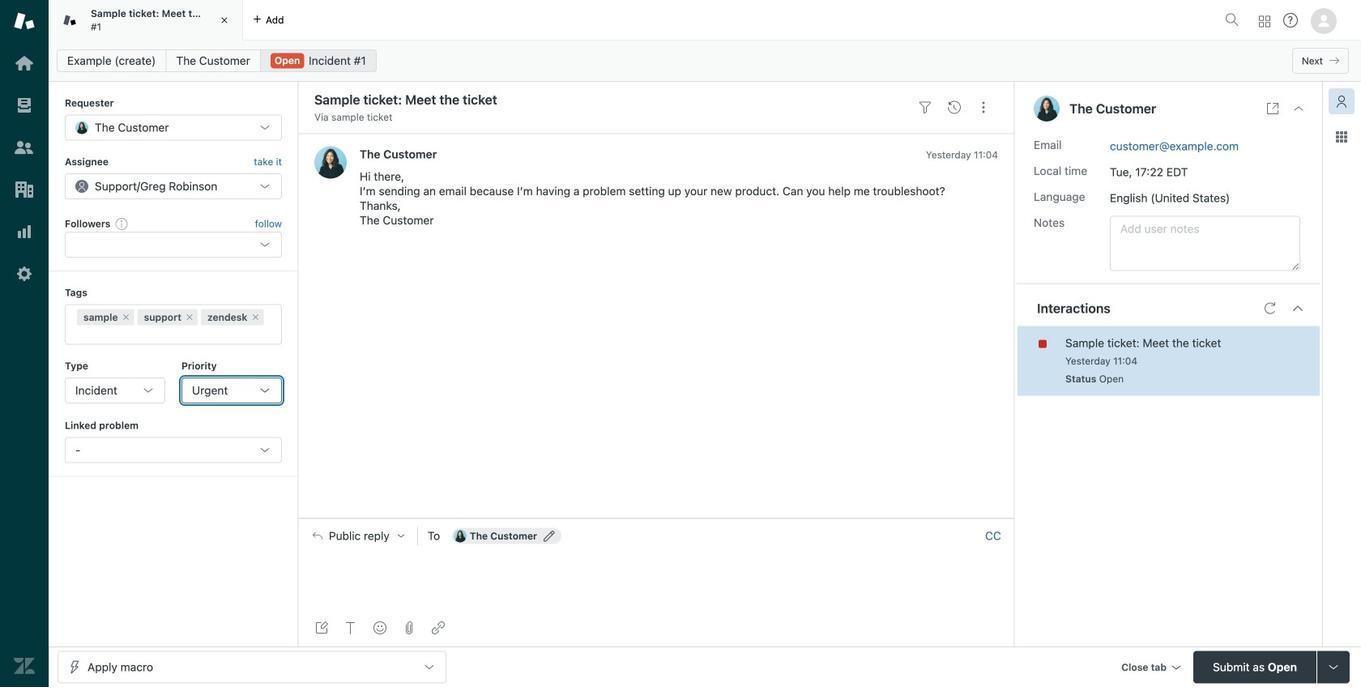 Task type: describe. For each thing, give the bounding box(es) containing it.
secondary element
[[49, 45, 1361, 77]]

displays possible ticket submission types image
[[1327, 661, 1340, 674]]

zendesk support image
[[14, 11, 35, 32]]

main element
[[0, 0, 49, 687]]

draft mode image
[[315, 622, 328, 635]]

Add user notes text field
[[1110, 216, 1301, 271]]

1 remove image from the left
[[121, 312, 131, 322]]

tabs tab list
[[49, 0, 1219, 41]]

zendesk image
[[14, 656, 35, 677]]

0 horizontal spatial yesterday 11:04 text field
[[926, 149, 998, 160]]

remove image
[[251, 312, 260, 322]]

format text image
[[344, 622, 357, 635]]

avatar image
[[314, 146, 347, 179]]

zendesk products image
[[1259, 16, 1271, 27]]

user image
[[1034, 96, 1060, 122]]

customer@example.com image
[[454, 530, 467, 543]]

Subject field
[[311, 90, 908, 109]]

admin image
[[14, 263, 35, 284]]

get help image
[[1284, 13, 1298, 28]]

apps image
[[1336, 130, 1348, 143]]



Task type: vqa. For each thing, say whether or not it's contained in the screenshot.
zendesk icon
yes



Task type: locate. For each thing, give the bounding box(es) containing it.
ticket actions image
[[977, 101, 990, 114]]

add attachment image
[[403, 622, 416, 635]]

tab
[[49, 0, 243, 41]]

customer context image
[[1336, 95, 1348, 108]]

add link (cmd k) image
[[432, 622, 445, 635]]

hide composer image
[[650, 512, 663, 525]]

0 vertical spatial close image
[[216, 12, 233, 28]]

remove image
[[121, 312, 131, 322], [185, 312, 194, 322]]

0 vertical spatial yesterday 11:04 text field
[[926, 149, 998, 160]]

view more details image
[[1267, 102, 1280, 115]]

1 horizontal spatial close image
[[1293, 102, 1306, 115]]

Yesterday 11:04 text field
[[926, 149, 998, 160], [1066, 355, 1138, 367]]

get started image
[[14, 53, 35, 74]]

organizations image
[[14, 179, 35, 200]]

close image inside tabs tab list
[[216, 12, 233, 28]]

filter image
[[919, 101, 932, 114]]

info on adding followers image
[[115, 217, 128, 230]]

1 horizontal spatial yesterday 11:04 text field
[[1066, 355, 1138, 367]]

insert emojis image
[[374, 622, 387, 635]]

customers image
[[14, 137, 35, 158]]

1 vertical spatial yesterday 11:04 text field
[[1066, 355, 1138, 367]]

events image
[[948, 101, 961, 114]]

views image
[[14, 95, 35, 116]]

0 horizontal spatial remove image
[[121, 312, 131, 322]]

close image
[[216, 12, 233, 28], [1293, 102, 1306, 115]]

0 horizontal spatial close image
[[216, 12, 233, 28]]

1 horizontal spatial remove image
[[185, 312, 194, 322]]

2 remove image from the left
[[185, 312, 194, 322]]

edit user image
[[544, 530, 555, 542]]

1 vertical spatial close image
[[1293, 102, 1306, 115]]

reporting image
[[14, 221, 35, 242]]



